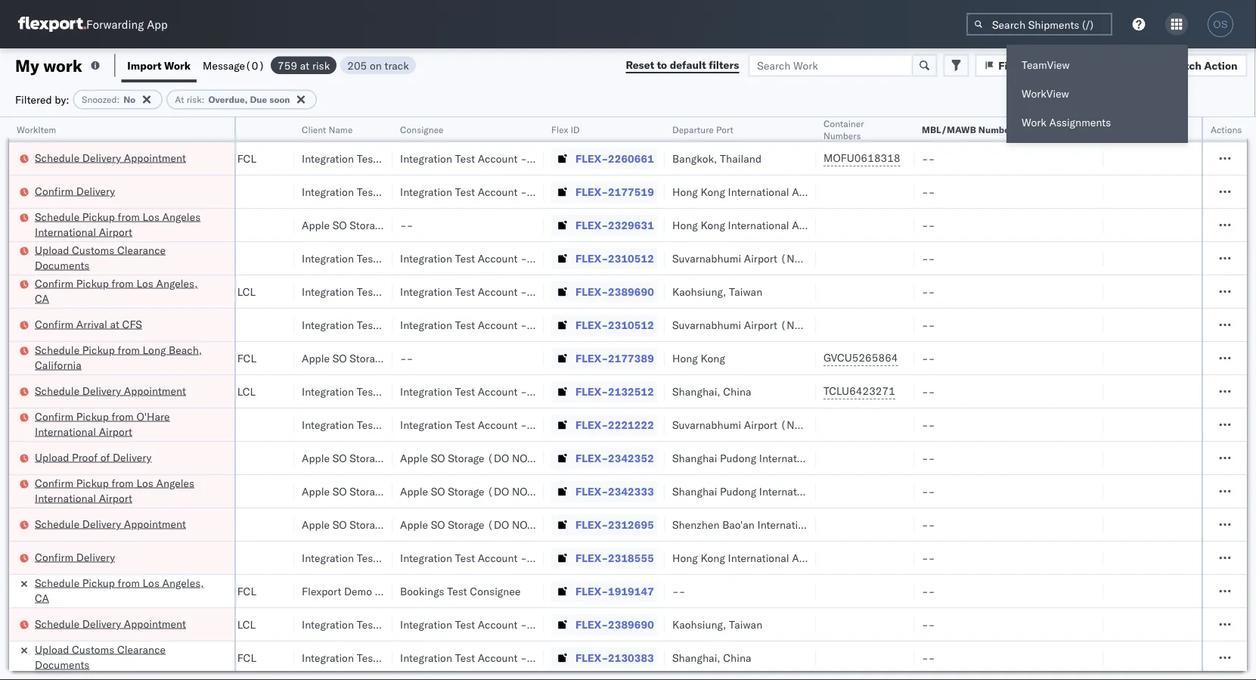 Task type: describe. For each thing, give the bounding box(es) containing it.
flex id button
[[544, 120, 650, 135]]

2389690 for confirm pickup from los angeles, ca
[[608, 285, 654, 298]]

air for confirm delivery
[[204, 551, 217, 564]]

appointment for apple so storage (do not use)
[[124, 517, 186, 530]]

1 2310512 from the top
[[608, 252, 654, 265]]

schedule pickup from long beach, california button
[[35, 342, 215, 374]]

1 horizontal spatial at
[[300, 59, 310, 72]]

2 confirm delivery from the top
[[35, 550, 115, 564]]

soon
[[270, 94, 290, 105]]

flex
[[552, 124, 569, 135]]

kaohsiung, for confirm pickup from los angeles, ca
[[673, 285, 727, 298]]

schedule delivery appointment button for integration test account - swarovski
[[35, 150, 186, 167]]

2 customs from the top
[[72, 643, 114, 656]]

batch action
[[1172, 59, 1238, 72]]

confirm for integration test account - swarovski
[[35, 410, 73, 423]]

shenzhen bao'an international airport
[[673, 518, 855, 531]]

delivery for schedule delivery appointment button corresponding to integration test account - karl lagerfeld
[[82, 384, 121, 397]]

13 flex- from the top
[[576, 551, 608, 564]]

pickup for confirm pickup from o'hare international airport
[[76, 410, 109, 423]]

schedule delivery appointment button for integration test account - karl lagerfeld
[[35, 383, 186, 400]]

9 resize handle column header from the left
[[897, 117, 915, 680]]

schedule for schedule pickup from long beach, california link
[[35, 343, 80, 356]]

taiwan for confirm pickup from los angeles, ca
[[729, 285, 763, 298]]

clearance inside button
[[117, 243, 166, 256]]

2 ocean lcl from the top
[[204, 385, 256, 398]]

file
[[999, 59, 1017, 72]]

2 lcl from the top
[[237, 385, 256, 398]]

1 flex-2310512 from the top
[[576, 252, 654, 265]]

work inside button
[[164, 59, 191, 72]]

reset to default filters button
[[617, 54, 748, 77]]

pudong for flex-2342352
[[720, 451, 757, 465]]

proof
[[72, 451, 98, 464]]

3 integration test account - swarovski from the top
[[400, 252, 578, 265]]

1 confirm delivery link from the top
[[35, 183, 115, 199]]

shenzhen
[[673, 518, 720, 531]]

pudong for flex-2342333
[[720, 485, 757, 498]]

international inside confirm pickup from o'hare international airport
[[35, 425, 96, 438]]

appointment for integration test account - swarovski
[[124, 151, 186, 164]]

4 resize handle column header from the left
[[276, 117, 294, 680]]

customs inside button
[[72, 243, 114, 256]]

12 resize handle column header from the left
[[1229, 117, 1248, 680]]

demo
[[344, 584, 372, 598]]

workview link
[[1007, 79, 1189, 108]]

confirm pickup from los angeles international airport link
[[35, 476, 215, 506]]

swarovski for schedule delivery appointment
[[530, 152, 578, 165]]

flex-1919147
[[576, 584, 654, 598]]

2 flex-2310512 from the top
[[576, 318, 654, 331]]

9 flex- from the top
[[576, 418, 608, 431]]

import
[[127, 59, 162, 72]]

integration test account - swarovski for schedule delivery appointment
[[400, 152, 578, 165]]

teamview link
[[1007, 51, 1189, 79]]

2130383
[[608, 651, 654, 664]]

hong
[[673, 351, 698, 365]]

ocean fcl for integration test account - karl lagerfeld
[[204, 651, 256, 664]]

international inside schedule pickup from los angeles international airport
[[35, 225, 96, 238]]

1 upload customs clearance documents link from the top
[[35, 242, 215, 273]]

flex-2177389
[[576, 351, 654, 365]]

205
[[347, 59, 367, 72]]

container numbers button
[[816, 114, 900, 141]]

bookings test consignee
[[400, 584, 521, 598]]

consignee inside "button"
[[400, 124, 444, 135]]

mbl/mawb
[[922, 124, 977, 135]]

2 resize handle column header from the left
[[178, 117, 196, 680]]

shanghai pudong international airport for 2342333
[[673, 485, 857, 498]]

1 confirm delivery from the top
[[35, 184, 115, 197]]

suitsupply
[[530, 551, 581, 564]]

confirm pickup from o'hare international airport
[[35, 410, 170, 438]]

snoozed
[[82, 94, 117, 105]]

2221222
[[608, 418, 654, 431]]

departure port
[[673, 124, 734, 135]]

fcl for integration test account - swarovski
[[237, 152, 256, 165]]

fcl for bookings test consignee
[[237, 584, 256, 598]]

flexport. image
[[18, 17, 86, 32]]

6 flex- from the top
[[576, 318, 608, 331]]

at risk : overdue, due soon
[[175, 94, 290, 105]]

759 at risk
[[278, 59, 330, 72]]

kaohsiung, for schedule delivery appointment
[[673, 618, 727, 631]]

1 ocean from the top
[[204, 152, 235, 165]]

2177389
[[608, 351, 654, 365]]

2389690 for schedule delivery appointment
[[608, 618, 654, 631]]

6 ocean from the top
[[204, 618, 235, 631]]

schedule delivery appointment button for apple so storage (do not use)
[[35, 516, 186, 533]]

client name
[[302, 124, 353, 135]]

confirm inside confirm arrival at cfs link
[[35, 317, 73, 331]]

fcl for integration test account - karl lagerfeld
[[237, 651, 256, 664]]

ocean fcl for --
[[204, 351, 256, 365]]

11 resize handle column header from the left
[[1184, 117, 1202, 680]]

2329631
[[608, 218, 654, 232]]

delivery for first confirm delivery button
[[76, 184, 115, 197]]

no
[[123, 94, 136, 105]]

10 resize handle column header from the left
[[1086, 117, 1104, 680]]

schedule delivery appointment link for apple so storage (do not use)
[[35, 516, 186, 532]]

schedule pickup from los angeles international airport button
[[35, 209, 215, 241]]

exception
[[1020, 59, 1070, 72]]

client name button
[[294, 120, 378, 135]]

bangkok, thailand
[[673, 152, 762, 165]]

4 flex- from the top
[[576, 252, 608, 265]]

5 resize handle column header from the left
[[375, 117, 393, 680]]

mofu0618318
[[824, 151, 901, 165]]

departure
[[673, 124, 714, 135]]

batch action button
[[1149, 54, 1248, 77]]

upload proof of delivery link
[[35, 450, 152, 465]]

schedule delivery appointment link for integration test account - swarovski
[[35, 150, 186, 165]]

default
[[670, 58, 706, 71]]

3 upload from the top
[[35, 643, 69, 656]]

consignee for bookings test consignee
[[470, 584, 521, 598]]

12 flex- from the top
[[576, 518, 608, 531]]

1 confirm delivery button from the top
[[35, 183, 115, 200]]

schedule for 4th schedule delivery appointment link from the top of the page
[[35, 617, 80, 630]]

flexport
[[302, 584, 341, 598]]

5 ocean from the top
[[204, 584, 235, 598]]

client
[[302, 124, 326, 135]]

ocean lcl for confirm pickup from los angeles, ca
[[204, 285, 256, 298]]

2132512
[[608, 385, 654, 398]]

1 resize handle column header from the left
[[125, 117, 143, 680]]

los for confirm pickup from los angeles international airport
[[137, 476, 153, 490]]

container
[[824, 118, 864, 129]]

5 integration test account - swarovski from the top
[[400, 418, 578, 431]]

6 resize handle column header from the left
[[526, 117, 544, 680]]

numbers for container numbers
[[824, 130, 861, 141]]

2312695
[[608, 518, 654, 531]]

o'hare
[[137, 410, 170, 423]]

airport inside schedule pickup from los angeles international airport
[[99, 225, 132, 238]]

confirm pickup from o'hare international airport link
[[35, 409, 215, 439]]

documents inside button
[[35, 258, 90, 272]]

karl for flex-2132512
[[530, 385, 549, 398]]

beach,
[[169, 343, 202, 356]]

8 flex- from the top
[[576, 385, 608, 398]]

track
[[385, 59, 409, 72]]

ca for confirm pickup from los angeles, ca
[[35, 292, 49, 305]]

batch
[[1172, 59, 1202, 72]]

3 swarovski from the top
[[530, 252, 578, 265]]

shanghai, china for 2132512
[[673, 385, 752, 398]]

at inside confirm arrival at cfs link
[[110, 317, 120, 331]]

flex-2389690 for confirm pickup from los angeles, ca
[[576, 285, 654, 298]]

schedule pickup from los angeles, ca
[[35, 576, 204, 605]]

schedule pickup from long beach, california link
[[35, 342, 215, 373]]

0 horizontal spatial risk
[[187, 94, 202, 105]]

mbl/mawb numbers
[[922, 124, 1018, 135]]

china for flex-2130383
[[724, 651, 752, 664]]

message
[[203, 59, 245, 72]]

forwarding
[[86, 17, 144, 31]]

fcl for --
[[237, 351, 256, 365]]

confirm pickup from los angeles, ca
[[35, 277, 198, 305]]

confirm for integration test account - suitsupply
[[35, 550, 73, 564]]

to
[[657, 58, 667, 71]]

integration test account - swarovski for confirm delivery
[[400, 185, 578, 198]]

1 confirm from the top
[[35, 184, 73, 197]]

upload proof of delivery button
[[35, 450, 152, 466]]

1 flex- from the top
[[576, 152, 608, 165]]

shanghai, china for 2130383
[[673, 651, 752, 664]]

confirm for integration test account - on ag
[[35, 277, 73, 290]]

upload proof of delivery
[[35, 451, 152, 464]]

4 appointment from the top
[[124, 617, 186, 630]]

long
[[143, 343, 166, 356]]

2 2310512 from the top
[[608, 318, 654, 331]]

flex-2342333
[[576, 485, 654, 498]]

overdue,
[[208, 94, 248, 105]]

port
[[716, 124, 734, 135]]

7 ocean from the top
[[204, 651, 235, 664]]

flex-2177519
[[576, 185, 654, 198]]

integration test account - karl lagerfeld for flex-2130383
[[400, 651, 597, 664]]

shanghai pudong international airport for 2342352
[[673, 451, 857, 465]]

shanghai, for flex-2132512
[[673, 385, 721, 398]]

confirm arrival at cfs link
[[35, 317, 142, 332]]

mbl/mawb numbers button
[[915, 120, 1089, 135]]

air for confirm pickup from o'hare international airport
[[204, 418, 217, 431]]

2318555
[[608, 551, 654, 564]]

Search Work text field
[[748, 54, 913, 77]]

3 resize handle column header from the left
[[216, 117, 235, 680]]

delivery for first schedule delivery appointment button from the bottom
[[82, 617, 121, 630]]

ocean lcl for schedule delivery appointment
[[204, 618, 256, 631]]

delivery right of
[[113, 451, 152, 464]]

schedule pickup from los angeles international airport link
[[35, 209, 215, 239]]

confirm pickup from los angeles international airport
[[35, 476, 195, 505]]

bangkok,
[[673, 152, 718, 165]]

schedule delivery appointment for integration test account - swarovski
[[35, 151, 186, 164]]

1 horizontal spatial risk
[[312, 59, 330, 72]]

import work button
[[121, 48, 197, 82]]

flex-2329631
[[576, 218, 654, 232]]

due
[[250, 94, 267, 105]]

my work
[[15, 55, 82, 76]]

flex-2132512
[[576, 385, 654, 398]]

ocean fcl for integration test account - swarovski
[[204, 152, 256, 165]]

confirm pickup from los angeles, ca button
[[35, 276, 215, 308]]

5 swarovski from the top
[[530, 418, 578, 431]]

delivery for schedule delivery appointment button related to apple so storage (do not use)
[[82, 517, 121, 530]]

filtered
[[15, 93, 52, 106]]

consignee for flexport demo consignee
[[375, 584, 426, 598]]



Task type: locate. For each thing, give the bounding box(es) containing it.
1 vertical spatial work
[[1022, 116, 1047, 129]]

2 upload customs clearance documents link from the top
[[35, 642, 215, 672]]

flex-2260661
[[576, 152, 654, 165]]

0 horizontal spatial at
[[110, 317, 120, 331]]

not
[[414, 218, 435, 232], [414, 351, 435, 365], [414, 451, 435, 465], [512, 451, 533, 465], [414, 485, 435, 498], [512, 485, 533, 498], [414, 518, 435, 531], [512, 518, 533, 531]]

confirm inside confirm pickup from los angeles, ca
[[35, 277, 73, 290]]

snooze
[[151, 124, 180, 135]]

4 schedule delivery appointment from the top
[[35, 617, 186, 630]]

delivery for 1st confirm delivery button from the bottom
[[76, 550, 115, 564]]

0 vertical spatial clearance
[[117, 243, 166, 256]]

flex-2130383 button
[[552, 647, 657, 668], [552, 647, 657, 668]]

1919147
[[608, 584, 654, 598]]

appointment
[[124, 151, 186, 164], [124, 384, 186, 397], [124, 517, 186, 530], [124, 617, 186, 630]]

0 vertical spatial kaohsiung,
[[673, 285, 727, 298]]

los inside confirm pickup from los angeles, ca
[[137, 277, 153, 290]]

3 flex- from the top
[[576, 218, 608, 232]]

2177519
[[608, 185, 654, 198]]

ocean fcl
[[204, 152, 256, 165], [204, 351, 256, 365], [204, 584, 256, 598], [204, 651, 256, 664]]

integration test account - suitsupply
[[400, 551, 581, 564]]

delivery down workitem button at left top
[[82, 151, 121, 164]]

1 schedule from the top
[[35, 151, 80, 164]]

0 vertical spatial 2310512
[[608, 252, 654, 265]]

integration test account - swarovski
[[400, 152, 578, 165], [400, 185, 578, 198], [400, 252, 578, 265], [400, 318, 578, 331], [400, 418, 578, 431]]

0 vertical spatial documents
[[35, 258, 90, 272]]

departure port button
[[665, 120, 801, 135]]

schedule for integration test account - swarovski's schedule delivery appointment link
[[35, 151, 80, 164]]

pickup for schedule pickup from los angeles international airport
[[82, 210, 115, 223]]

from
[[118, 210, 140, 223], [112, 277, 134, 290], [118, 343, 140, 356], [112, 410, 134, 423], [112, 476, 134, 490], [118, 576, 140, 589]]

2 ca from the top
[[35, 591, 49, 605]]

6 confirm from the top
[[35, 550, 73, 564]]

: left no at left
[[117, 94, 120, 105]]

from for schedule pickup from long beach, california
[[118, 343, 140, 356]]

schedule inside 'schedule pickup from long beach, california'
[[35, 343, 80, 356]]

confirm up schedule pickup from los angeles, ca
[[35, 550, 73, 564]]

action
[[1205, 59, 1238, 72]]

hong kong
[[673, 351, 726, 365]]

pickup for confirm pickup from los angeles, ca
[[76, 277, 109, 290]]

karl left flex-2130383
[[530, 651, 549, 664]]

1 upload customs clearance documents from the top
[[35, 243, 166, 272]]

schedule for schedule pickup from los angeles international airport link
[[35, 210, 80, 223]]

2 vertical spatial lcl
[[237, 618, 256, 631]]

0 vertical spatial confirm delivery
[[35, 184, 115, 197]]

angeles inside confirm pickup from los angeles international airport
[[156, 476, 195, 490]]

0 horizontal spatial :
[[117, 94, 120, 105]]

2389690
[[608, 285, 654, 298], [608, 618, 654, 631]]

confirm down workitem
[[35, 184, 73, 197]]

3 schedule delivery appointment button from the top
[[35, 516, 186, 533]]

0 vertical spatial shanghai,
[[673, 385, 721, 398]]

1 upload from the top
[[35, 243, 69, 256]]

0 vertical spatial shanghai, china
[[673, 385, 752, 398]]

1 2389690 from the top
[[608, 285, 654, 298]]

from for confirm pickup from o'hare international airport
[[112, 410, 134, 423]]

2 upload from the top
[[35, 451, 69, 464]]

flex-2310512 up flex-2177389 on the bottom
[[576, 318, 654, 331]]

1 shanghai, from the top
[[673, 385, 721, 398]]

schedule delivery appointment for integration test account - karl lagerfeld
[[35, 384, 186, 397]]

upload for upload customs clearance documents button
[[35, 243, 69, 256]]

schedule delivery appointment link for integration test account - karl lagerfeld
[[35, 383, 186, 398]]

4 ocean fcl from the top
[[204, 651, 256, 664]]

schedule for schedule pickup from los angeles, ca link
[[35, 576, 80, 589]]

international
[[35, 225, 96, 238], [35, 425, 96, 438], [759, 451, 821, 465], [759, 485, 821, 498], [35, 491, 96, 505], [758, 518, 819, 531]]

0 vertical spatial lagerfeld
[[552, 385, 597, 398]]

shanghai, right 2130383
[[673, 651, 721, 664]]

lcl for confirm pickup from los angeles, ca
[[237, 285, 256, 298]]

work assignments
[[1022, 116, 1112, 129]]

2 karl from the top
[[530, 651, 549, 664]]

workitem button
[[9, 120, 219, 135]]

lcl for schedule delivery appointment
[[237, 618, 256, 631]]

7 resize handle column header from the left
[[647, 117, 665, 680]]

delivery up schedule pickup from los angeles, ca
[[76, 550, 115, 564]]

confirm down proof
[[35, 476, 73, 490]]

confirm pickup from los angeles, ca link
[[35, 276, 215, 306]]

id
[[571, 124, 580, 135]]

1 vertical spatial lcl
[[237, 385, 256, 398]]

consignee down track
[[400, 124, 444, 135]]

upload customs clearance documents inside button
[[35, 243, 166, 272]]

forwarding app link
[[18, 17, 168, 32]]

air
[[204, 218, 217, 232], [204, 418, 217, 431], [204, 485, 217, 498], [204, 551, 217, 564]]

1 vertical spatial customs
[[72, 643, 114, 656]]

0 vertical spatial work
[[164, 59, 191, 72]]

2 shanghai, from the top
[[673, 651, 721, 664]]

os
[[1214, 19, 1228, 30]]

from inside 'schedule pickup from long beach, california'
[[118, 343, 140, 356]]

1 lagerfeld from the top
[[552, 385, 597, 398]]

workitem
[[17, 124, 56, 135]]

ca for schedule pickup from los angeles, ca
[[35, 591, 49, 605]]

16 flex- from the top
[[576, 651, 608, 664]]

confirm pickup from los angeles international airport button
[[35, 476, 215, 507]]

Search Shipments (/) text field
[[967, 13, 1113, 36]]

: right at at top
[[202, 94, 205, 105]]

bookings
[[400, 584, 445, 598]]

angeles, inside schedule pickup from los angeles, ca
[[162, 576, 204, 589]]

file exception
[[999, 59, 1070, 72]]

4 fcl from the top
[[237, 651, 256, 664]]

ocean lcl
[[204, 285, 256, 298], [204, 385, 256, 398], [204, 618, 256, 631]]

0 vertical spatial china
[[724, 385, 752, 398]]

1 vertical spatial shanghai, china
[[673, 651, 752, 664]]

0 vertical spatial upload
[[35, 243, 69, 256]]

2 : from the left
[[202, 94, 205, 105]]

from inside confirm pickup from los angeles international airport
[[112, 476, 134, 490]]

from inside schedule pickup from los angeles, ca
[[118, 576, 140, 589]]

confirm delivery link up schedule pickup from los angeles, ca
[[35, 550, 115, 565]]

risk right 759 on the left of the page
[[312, 59, 330, 72]]

delivery for schedule delivery appointment button corresponding to integration test account - swarovski
[[82, 151, 121, 164]]

schedule pickup from long beach, california
[[35, 343, 202, 371]]

2 kaohsiung, taiwan from the top
[[673, 618, 763, 631]]

swarovski for confirm delivery
[[530, 185, 578, 198]]

upload customs clearance documents link
[[35, 242, 215, 273], [35, 642, 215, 672]]

2 integration test account - karl lagerfeld from the top
[[400, 651, 597, 664]]

2 vertical spatial ocean lcl
[[204, 618, 256, 631]]

air for schedule pickup from los angeles international airport
[[204, 218, 217, 232]]

karl left flex-2132512
[[530, 385, 549, 398]]

shanghai, down hong kong
[[673, 385, 721, 398]]

2342333
[[608, 485, 654, 498]]

(0)
[[245, 59, 265, 72]]

confirm delivery link up schedule pickup from los angeles international airport
[[35, 183, 115, 199]]

1 vertical spatial shanghai,
[[673, 651, 721, 664]]

1 vertical spatial documents
[[35, 658, 90, 671]]

schedule delivery appointment for apple so storage (do not use)
[[35, 517, 186, 530]]

lagerfeld for flex-2130383
[[552, 651, 597, 664]]

schedule delivery appointment down schedule pickup from los angeles, ca
[[35, 617, 186, 630]]

from for schedule pickup from los angeles international airport
[[118, 210, 140, 223]]

0 vertical spatial flex-2310512
[[576, 252, 654, 265]]

1 kaohsiung, from the top
[[673, 285, 727, 298]]

1 vertical spatial ca
[[35, 591, 49, 605]]

2 vertical spatial upload
[[35, 643, 69, 656]]

pickup inside confirm pickup from los angeles, ca
[[76, 277, 109, 290]]

angeles, inside confirm pickup from los angeles, ca
[[156, 277, 198, 290]]

2342352
[[608, 451, 654, 465]]

0 vertical spatial upload customs clearance documents
[[35, 243, 166, 272]]

1 flex-2389690 from the top
[[576, 285, 654, 298]]

1 vertical spatial upload customs clearance documents link
[[35, 642, 215, 672]]

5 confirm from the top
[[35, 476, 73, 490]]

pickup for schedule pickup from long beach, california
[[82, 343, 115, 356]]

1 vertical spatial taiwan
[[729, 618, 763, 631]]

appointment down confirm pickup from los angeles international airport button
[[124, 517, 186, 530]]

1 vertical spatial ocean lcl
[[204, 385, 256, 398]]

2 clearance from the top
[[117, 643, 166, 656]]

upload customs clearance documents up confirm pickup from los angeles, ca
[[35, 243, 166, 272]]

1 vertical spatial upload customs clearance documents
[[35, 643, 166, 671]]

2 documents from the top
[[35, 658, 90, 671]]

3 ocean from the top
[[204, 351, 235, 365]]

los for confirm pickup from los angeles, ca
[[137, 277, 153, 290]]

consignee right demo
[[375, 584, 426, 598]]

flex-2177519 button
[[552, 181, 657, 202], [552, 181, 657, 202]]

1 schedule delivery appointment from the top
[[35, 151, 186, 164]]

0 vertical spatial upload customs clearance documents link
[[35, 242, 215, 273]]

kaohsiung, taiwan for confirm pickup from los angeles, ca
[[673, 285, 763, 298]]

upload customs clearance documents link down schedule pickup from los angeles, ca link
[[35, 642, 215, 672]]

2 shanghai pudong international airport from the top
[[673, 485, 857, 498]]

angeles up upload customs clearance documents button
[[162, 210, 201, 223]]

from for schedule pickup from los angeles, ca
[[118, 576, 140, 589]]

0 vertical spatial ocean lcl
[[204, 285, 256, 298]]

work right import
[[164, 59, 191, 72]]

pickup for confirm pickup from los angeles international airport
[[76, 476, 109, 490]]

1 vertical spatial 2310512
[[608, 318, 654, 331]]

lagerfeld left 2130383
[[552, 651, 597, 664]]

1 ca from the top
[[35, 292, 49, 305]]

delivery
[[82, 151, 121, 164], [76, 184, 115, 197], [82, 384, 121, 397], [113, 451, 152, 464], [82, 517, 121, 530], [76, 550, 115, 564], [82, 617, 121, 630]]

work down the workview
[[1022, 116, 1047, 129]]

thailand
[[720, 152, 762, 165]]

1 vertical spatial shanghai pudong international airport
[[673, 485, 857, 498]]

1 vertical spatial pudong
[[720, 485, 757, 498]]

0 vertical spatial shanghai
[[673, 451, 718, 465]]

at
[[175, 94, 184, 105]]

pickup inside confirm pickup from los angeles international airport
[[76, 476, 109, 490]]

0 vertical spatial risk
[[312, 59, 330, 72]]

risk right at at top
[[187, 94, 202, 105]]

4 schedule delivery appointment link from the top
[[35, 616, 186, 631]]

confirm up proof
[[35, 410, 73, 423]]

4 ocean from the top
[[204, 385, 235, 398]]

my
[[15, 55, 39, 76]]

cfs
[[122, 317, 142, 331]]

ag
[[450, 285, 465, 298], [548, 285, 563, 298], [450, 618, 465, 631], [548, 618, 563, 631]]

1 shanghai pudong international airport from the top
[[673, 451, 857, 465]]

0 vertical spatial angeles,
[[156, 277, 198, 290]]

confirm pickup from o'hare international airport button
[[35, 409, 215, 441]]

1 vertical spatial 2389690
[[608, 618, 654, 631]]

schedule delivery appointment button down schedule pickup from los angeles, ca
[[35, 616, 186, 633]]

los inside schedule pickup from los angeles international airport
[[143, 210, 160, 223]]

los
[[143, 210, 160, 223], [137, 277, 153, 290], [137, 476, 153, 490], [143, 576, 160, 589]]

flex-2221222 button
[[552, 414, 657, 435], [552, 414, 657, 435]]

confirm left arrival
[[35, 317, 73, 331]]

1 vertical spatial angeles,
[[162, 576, 204, 589]]

delivery up schedule pickup from los angeles international airport
[[76, 184, 115, 197]]

at
[[300, 59, 310, 72], [110, 317, 120, 331]]

delivery down confirm pickup from los angeles international airport
[[82, 517, 121, 530]]

1 vertical spatial confirm delivery button
[[35, 550, 115, 566]]

customs down schedule pickup from los angeles, ca
[[72, 643, 114, 656]]

confirm delivery
[[35, 184, 115, 197], [35, 550, 115, 564]]

appointment up o'hare
[[124, 384, 186, 397]]

flex-2310512
[[576, 252, 654, 265], [576, 318, 654, 331]]

2310512
[[608, 252, 654, 265], [608, 318, 654, 331]]

los inside schedule pickup from los angeles, ca
[[143, 576, 160, 589]]

7 schedule from the top
[[35, 617, 80, 630]]

schedule for schedule delivery appointment link associated with integration test account - karl lagerfeld
[[35, 384, 80, 397]]

1 vertical spatial lagerfeld
[[552, 651, 597, 664]]

1 horizontal spatial numbers
[[979, 124, 1018, 135]]

delivery down schedule pickup from los angeles, ca
[[82, 617, 121, 630]]

apple so storage (do not use)
[[302, 218, 465, 232], [302, 351, 465, 365], [302, 451, 465, 465], [400, 451, 563, 465], [302, 485, 465, 498], [400, 485, 563, 498], [302, 518, 465, 531], [400, 518, 563, 531]]

1 vertical spatial upload
[[35, 451, 69, 464]]

flex-2389690 for schedule delivery appointment
[[576, 618, 654, 631]]

ca inside confirm pickup from los angeles, ca
[[35, 292, 49, 305]]

angeles down o'hare
[[156, 476, 195, 490]]

shanghai for flex-2342333
[[673, 485, 718, 498]]

0 vertical spatial kaohsiung, taiwan
[[673, 285, 763, 298]]

2 confirm delivery link from the top
[[35, 550, 115, 565]]

from for confirm pickup from los angeles, ca
[[112, 277, 134, 290]]

lcl
[[237, 285, 256, 298], [237, 385, 256, 398], [237, 618, 256, 631]]

upload customs clearance documents button
[[35, 242, 215, 274]]

8 resize handle column header from the left
[[798, 117, 816, 680]]

schedule delivery appointment link down schedule pickup from los angeles, ca
[[35, 616, 186, 631]]

numbers for mbl/mawb numbers
[[979, 124, 1018, 135]]

delivery up confirm pickup from o'hare international airport
[[82, 384, 121, 397]]

schedule delivery appointment
[[35, 151, 186, 164], [35, 384, 186, 397], [35, 517, 186, 530], [35, 617, 186, 630]]

appointment down schedule pickup from los angeles, ca link
[[124, 617, 186, 630]]

2 air from the top
[[204, 418, 217, 431]]

1 shanghai, china from the top
[[673, 385, 752, 398]]

lagerfeld down flex-2177389 on the bottom
[[552, 385, 597, 398]]

angeles inside schedule pickup from los angeles international airport
[[162, 210, 201, 223]]

1 vertical spatial china
[[724, 651, 752, 664]]

los inside confirm pickup from los angeles international airport
[[137, 476, 153, 490]]

numbers inside "mbl/mawb numbers" button
[[979, 124, 1018, 135]]

import work
[[127, 59, 191, 72]]

appointment for integration test account - karl lagerfeld
[[124, 384, 186, 397]]

0 vertical spatial at
[[300, 59, 310, 72]]

schedule delivery appointment down 'schedule pickup from long beach, california'
[[35, 384, 186, 397]]

shanghai pudong international airport
[[673, 451, 857, 465], [673, 485, 857, 498]]

schedule delivery appointment down workitem button at left top
[[35, 151, 186, 164]]

integration test account - swarovski for confirm arrival at cfs
[[400, 318, 578, 331]]

customs down schedule pickup from los angeles international airport
[[72, 243, 114, 256]]

lagerfeld for flex-2132512
[[552, 385, 597, 398]]

0 vertical spatial pudong
[[720, 451, 757, 465]]

confirm inside confirm pickup from o'hare international airport
[[35, 410, 73, 423]]

10 flex- from the top
[[576, 451, 608, 465]]

from inside confirm pickup from o'hare international airport
[[112, 410, 134, 423]]

schedule pickup from los angeles international airport
[[35, 210, 201, 238]]

1 vertical spatial at
[[110, 317, 120, 331]]

shanghai, for flex-2130383
[[673, 651, 721, 664]]

2 schedule delivery appointment link from the top
[[35, 383, 186, 398]]

0 vertical spatial karl
[[530, 385, 549, 398]]

205 on track
[[347, 59, 409, 72]]

pickup inside schedule pickup from los angeles, ca
[[82, 576, 115, 589]]

4 schedule delivery appointment button from the top
[[35, 616, 186, 633]]

schedule delivery appointment button up confirm pickup from o'hare international airport
[[35, 383, 186, 400]]

numbers down container
[[824, 130, 861, 141]]

ocean
[[204, 152, 235, 165], [204, 285, 235, 298], [204, 351, 235, 365], [204, 385, 235, 398], [204, 584, 235, 598], [204, 618, 235, 631], [204, 651, 235, 664]]

1 kaohsiung, taiwan from the top
[[673, 285, 763, 298]]

angeles for schedule pickup from los angeles international airport
[[162, 210, 201, 223]]

2 appointment from the top
[[124, 384, 186, 397]]

clearance down schedule pickup from los angeles international airport button
[[117, 243, 166, 256]]

shanghai up shenzhen
[[673, 485, 718, 498]]

3 ocean lcl from the top
[[204, 618, 256, 631]]

0 horizontal spatial numbers
[[824, 130, 861, 141]]

forwarding app
[[86, 17, 168, 31]]

upload customs clearance documents down schedule pickup from los angeles, ca
[[35, 643, 166, 671]]

filtered by:
[[15, 93, 69, 106]]

shanghai right 2342352 at bottom
[[673, 451, 718, 465]]

2 upload customs clearance documents from the top
[[35, 643, 166, 671]]

flex-2318555 button
[[552, 547, 657, 569], [552, 547, 657, 569]]

upload customs clearance documents
[[35, 243, 166, 272], [35, 643, 166, 671]]

1 vertical spatial flex-2310512
[[576, 318, 654, 331]]

confirm arrival at cfs
[[35, 317, 142, 331]]

0 vertical spatial taiwan
[[729, 285, 763, 298]]

5 flex- from the top
[[576, 285, 608, 298]]

1 vertical spatial kaohsiung,
[[673, 618, 727, 631]]

los for schedule pickup from los angeles international airport
[[143, 210, 160, 223]]

2 lagerfeld from the top
[[552, 651, 597, 664]]

message (0)
[[203, 59, 265, 72]]

upload customs clearance documents link down schedule pickup from los angeles international airport button
[[35, 242, 215, 273]]

2389690 down the 2329631
[[608, 285, 654, 298]]

2 ocean from the top
[[204, 285, 235, 298]]

1 horizontal spatial :
[[202, 94, 205, 105]]

shanghai for flex-2342352
[[673, 451, 718, 465]]

confirm delivery up schedule pickup from los angeles, ca
[[35, 550, 115, 564]]

angeles,
[[156, 277, 198, 290], [162, 576, 204, 589]]

numbers
[[979, 124, 1018, 135], [824, 130, 861, 141]]

flex-2389690 up flex-2130383
[[576, 618, 654, 631]]

3 appointment from the top
[[124, 517, 186, 530]]

schedule delivery appointment button
[[35, 150, 186, 167], [35, 383, 186, 400], [35, 516, 186, 533], [35, 616, 186, 633]]

consignee
[[400, 124, 444, 135], [375, 584, 426, 598], [470, 584, 521, 598]]

1 air from the top
[[204, 218, 217, 232]]

0 vertical spatial shanghai pudong international airport
[[673, 451, 857, 465]]

schedule delivery appointment button down workitem button at left top
[[35, 150, 186, 167]]

schedule delivery appointment link up confirm pickup from o'hare international airport
[[35, 383, 186, 398]]

1 schedule delivery appointment button from the top
[[35, 150, 186, 167]]

1 vertical spatial karl
[[530, 651, 549, 664]]

ca inside schedule pickup from los angeles, ca
[[35, 591, 49, 605]]

2310512 down the 2329631
[[608, 252, 654, 265]]

0 vertical spatial integration test account - karl lagerfeld
[[400, 385, 597, 398]]

4 confirm from the top
[[35, 410, 73, 423]]

1 vertical spatial clearance
[[117, 643, 166, 656]]

karl
[[530, 385, 549, 398], [530, 651, 549, 664]]

4 swarovski from the top
[[530, 318, 578, 331]]

3 confirm from the top
[[35, 317, 73, 331]]

china for flex-2132512
[[724, 385, 752, 398]]

kaohsiung, taiwan for schedule delivery appointment
[[673, 618, 763, 631]]

confirm for apple so storage (do not use)
[[35, 476, 73, 490]]

ocean fcl for bookings test consignee
[[204, 584, 256, 598]]

at right 759 on the left of the page
[[300, 59, 310, 72]]

schedule inside schedule pickup from los angeles international airport
[[35, 210, 80, 223]]

0 vertical spatial lcl
[[237, 285, 256, 298]]

3 air from the top
[[204, 485, 217, 498]]

0 vertical spatial customs
[[72, 243, 114, 256]]

los for schedule pickup from los angeles, ca
[[143, 576, 160, 589]]

pickup inside 'schedule pickup from long beach, california'
[[82, 343, 115, 356]]

swarovski for confirm arrival at cfs
[[530, 318, 578, 331]]

angeles, for confirm pickup from los angeles, ca
[[156, 277, 198, 290]]

schedule delivery appointment link down workitem button at left top
[[35, 150, 186, 165]]

0 vertical spatial 2389690
[[608, 285, 654, 298]]

2 shanghai from the top
[[673, 485, 718, 498]]

international inside confirm pickup from los angeles international airport
[[35, 491, 96, 505]]

from for confirm pickup from los angeles international airport
[[112, 476, 134, 490]]

resize handle column header
[[125, 117, 143, 680], [178, 117, 196, 680], [216, 117, 235, 680], [276, 117, 294, 680], [375, 117, 393, 680], [526, 117, 544, 680], [647, 117, 665, 680], [798, 117, 816, 680], [897, 117, 915, 680], [1086, 117, 1104, 680], [1184, 117, 1202, 680], [1229, 117, 1248, 680]]

confirm up the confirm arrival at cfs
[[35, 277, 73, 290]]

karl for flex-2130383
[[530, 651, 549, 664]]

0 horizontal spatial work
[[164, 59, 191, 72]]

1 integration test account - swarovski from the top
[[400, 152, 578, 165]]

air for confirm pickup from los angeles international airport
[[204, 485, 217, 498]]

from inside confirm pickup from los angeles, ca
[[112, 277, 134, 290]]

account
[[478, 152, 518, 165], [478, 185, 518, 198], [478, 252, 518, 265], [380, 285, 420, 298], [478, 285, 518, 298], [478, 318, 518, 331], [478, 385, 518, 398], [478, 418, 518, 431], [478, 551, 518, 564], [380, 618, 420, 631], [478, 618, 518, 631], [478, 651, 518, 664]]

filters
[[709, 58, 739, 71]]

schedule inside schedule pickup from los angeles, ca
[[35, 576, 80, 589]]

work inside 'link'
[[1022, 116, 1047, 129]]

flex-2310512 down the "flex-2329631"
[[576, 252, 654, 265]]

schedule for schedule delivery appointment link for apple so storage (do not use)
[[35, 517, 80, 530]]

from inside schedule pickup from los angeles international airport
[[118, 210, 140, 223]]

schedule delivery appointment link down confirm pickup from los angeles international airport
[[35, 516, 186, 532]]

flex-2342333 button
[[552, 481, 657, 502], [552, 481, 657, 502]]

teamview
[[1022, 58, 1070, 71]]

pickup inside schedule pickup from los angeles international airport
[[82, 210, 115, 223]]

schedule delivery appointment button down confirm pickup from los angeles international airport
[[35, 516, 186, 533]]

airport inside confirm pickup from o'hare international airport
[[99, 425, 132, 438]]

2 schedule delivery appointment button from the top
[[35, 383, 186, 400]]

2 flex- from the top
[[576, 185, 608, 198]]

angeles, for schedule pickup from los angeles, ca
[[162, 576, 204, 589]]

flex-2312695
[[576, 518, 654, 531]]

schedule delivery appointment down confirm pickup from los angeles international airport
[[35, 517, 186, 530]]

1 vertical spatial integration test account - karl lagerfeld
[[400, 651, 597, 664]]

1 vertical spatial shanghai
[[673, 485, 718, 498]]

2 kaohsiung, from the top
[[673, 618, 727, 631]]

taiwan for schedule delivery appointment
[[729, 618, 763, 631]]

consignee down integration test account - suitsupply
[[470, 584, 521, 598]]

confirm delivery up schedule pickup from los angeles international airport
[[35, 184, 115, 197]]

confirm inside confirm pickup from los angeles international airport
[[35, 476, 73, 490]]

11 flex- from the top
[[576, 485, 608, 498]]

0 vertical spatial flex-2389690
[[576, 285, 654, 298]]

2 fcl from the top
[[237, 351, 256, 365]]

2 confirm delivery button from the top
[[35, 550, 115, 566]]

1 swarovski from the top
[[530, 152, 578, 165]]

14 flex- from the top
[[576, 584, 608, 598]]

1 china from the top
[[724, 385, 752, 398]]

integration test account - karl lagerfeld for flex-2132512
[[400, 385, 597, 398]]

0 vertical spatial confirm delivery link
[[35, 183, 115, 199]]

1 vertical spatial kaohsiung, taiwan
[[673, 618, 763, 631]]

0 vertical spatial ca
[[35, 292, 49, 305]]

1 : from the left
[[117, 94, 120, 105]]

airport inside confirm pickup from los angeles international airport
[[99, 491, 132, 505]]

1 appointment from the top
[[124, 151, 186, 164]]

1 fcl from the top
[[237, 152, 256, 165]]

flex-1919147 button
[[552, 581, 657, 602], [552, 581, 657, 602]]

at left "cfs"
[[110, 317, 120, 331]]

2 schedule delivery appointment from the top
[[35, 384, 186, 397]]

2389690 down 1919147
[[608, 618, 654, 631]]

angeles for confirm pickup from los angeles international airport
[[156, 476, 195, 490]]

1 vertical spatial risk
[[187, 94, 202, 105]]

work assignments link
[[1007, 108, 1189, 137]]

7 flex- from the top
[[576, 351, 608, 365]]

6 schedule from the top
[[35, 576, 80, 589]]

confirm delivery button up schedule pickup from los angeles, ca
[[35, 550, 115, 566]]

1 customs from the top
[[72, 243, 114, 256]]

numbers right mbl/mawb at the top right
[[979, 124, 1018, 135]]

1 vertical spatial confirm delivery
[[35, 550, 115, 564]]

confirm delivery button up schedule pickup from los angeles international airport
[[35, 183, 115, 200]]

confirm arrival at cfs button
[[35, 317, 142, 333]]

snoozed : no
[[82, 94, 136, 105]]

reset to default filters
[[626, 58, 739, 71]]

1 vertical spatial confirm delivery link
[[35, 550, 115, 565]]

pickup for schedule pickup from los angeles, ca
[[82, 576, 115, 589]]

1 horizontal spatial work
[[1022, 116, 1047, 129]]

numbers inside container numbers
[[824, 130, 861, 141]]

4 air from the top
[[204, 551, 217, 564]]

1 vertical spatial angeles
[[156, 476, 195, 490]]

flex-2389690 down the "flex-2329631"
[[576, 285, 654, 298]]

1 clearance from the top
[[117, 243, 166, 256]]

clearance down schedule pickup from los angeles, ca link
[[117, 643, 166, 656]]

appointment down snooze
[[124, 151, 186, 164]]

15 flex- from the top
[[576, 618, 608, 631]]

2310512 up '2177389'
[[608, 318, 654, 331]]

0 vertical spatial angeles
[[162, 210, 201, 223]]

actions
[[1211, 124, 1243, 135]]

flex-2318555
[[576, 551, 654, 564]]

upload for upload proof of delivery button
[[35, 451, 69, 464]]

0 vertical spatial confirm delivery button
[[35, 183, 115, 200]]

pickup inside confirm pickup from o'hare international airport
[[76, 410, 109, 423]]

1 vertical spatial flex-2389690
[[576, 618, 654, 631]]

2 ocean fcl from the top
[[204, 351, 256, 365]]

1 lcl from the top
[[237, 285, 256, 298]]



Task type: vqa. For each thing, say whether or not it's contained in the screenshot.
the report
no



